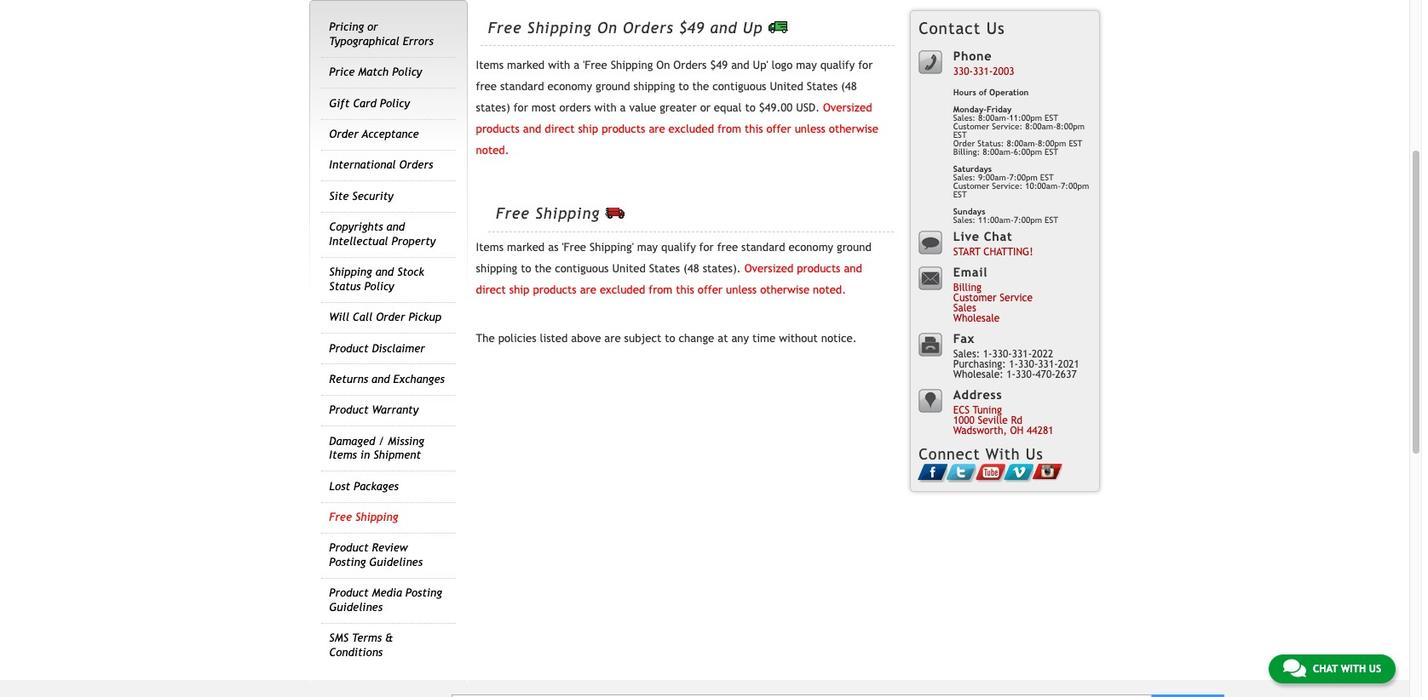 Task type: vqa. For each thing, say whether or not it's contained in the screenshot.
marked associated with Free Shipping
yes



Task type: locate. For each thing, give the bounding box(es) containing it.
1 vertical spatial noted.
[[813, 284, 846, 296]]

price
[[329, 66, 355, 79]]

united down logo
[[770, 80, 803, 93]]

1 vertical spatial $49
[[710, 59, 728, 72]]

3 product from the top
[[329, 542, 369, 555]]

items up states)
[[476, 59, 504, 72]]

0 vertical spatial ship
[[578, 123, 598, 136]]

1 horizontal spatial the
[[692, 80, 709, 93]]

oversized products and direct ship products are excluded from this offer unless otherwise noted.
[[476, 101, 878, 157], [476, 262, 862, 296]]

order right call at top
[[376, 311, 405, 324]]

product for product review posting guidelines
[[329, 542, 369, 555]]

free up states)
[[476, 80, 497, 93]]

1 vertical spatial shipping
[[476, 262, 517, 275]]

free shipping up as in the left of the page
[[496, 204, 605, 222]]

without
[[779, 332, 818, 345]]

posting for product review posting guidelines
[[329, 556, 366, 569]]

oversized right the usd.
[[823, 101, 872, 114]]

at
[[718, 332, 728, 345]]

sms terms & conditions
[[329, 633, 393, 659]]

shipping and stock status policy
[[329, 266, 424, 293]]

oversized right states).
[[745, 262, 794, 275]]

0 horizontal spatial standard
[[500, 80, 544, 93]]

2 horizontal spatial order
[[953, 139, 975, 148]]

products down states)
[[476, 123, 520, 136]]

orders
[[623, 18, 674, 36], [674, 59, 707, 72], [399, 159, 433, 172]]

0 vertical spatial the
[[692, 80, 709, 93]]

330- inside phone 330-331-2003
[[953, 66, 973, 78]]

1 service: from the top
[[992, 122, 1023, 131]]

sales: down fax
[[953, 349, 980, 361]]

0 horizontal spatial may
[[637, 241, 658, 254]]

and up property
[[387, 221, 405, 234]]

0 horizontal spatial offer
[[698, 284, 723, 296]]

sales
[[953, 303, 976, 315]]

1 vertical spatial from
[[649, 284, 673, 296]]

$49 left up
[[679, 18, 705, 36]]

marked inside items marked with a 'free shipping on orders $49 and up' logo may qualify for free standard economy ground shipping to the contiguous united states (48 states) for most orders with a value greater or equal to $49.00 usd.
[[507, 59, 545, 72]]

sales: up live
[[953, 216, 976, 225]]

1 vertical spatial customer
[[953, 181, 990, 191]]

1 horizontal spatial noted.
[[813, 284, 846, 296]]

lost
[[329, 480, 350, 493]]

1 horizontal spatial from
[[718, 123, 741, 136]]

price match policy
[[329, 66, 422, 79]]

0 horizontal spatial us
[[987, 19, 1005, 37]]

0 vertical spatial free
[[488, 18, 522, 36]]

the up greater on the left of the page
[[692, 80, 709, 93]]

0 vertical spatial service:
[[992, 122, 1023, 131]]

excluded down the shipping'
[[600, 284, 645, 296]]

media
[[372, 587, 402, 600]]

1 vertical spatial free
[[496, 204, 530, 222]]

product inside the product review posting guidelines
[[329, 542, 369, 555]]

4 product from the top
[[329, 587, 369, 600]]

and left up
[[710, 18, 738, 36]]

economy inside items marked with a 'free shipping on orders $49 and up' logo may qualify for free standard economy ground shipping to the contiguous united states (48 states) for most orders with a value greater or equal to $49.00 usd.
[[548, 80, 592, 93]]

1 customer from the top
[[953, 122, 990, 131]]

1 vertical spatial the
[[535, 262, 552, 275]]

2 vertical spatial with
[[1341, 664, 1366, 676]]

1 horizontal spatial shipping
[[634, 80, 675, 93]]

direct for free shipping on orders $49 and up
[[545, 123, 575, 136]]

with
[[548, 59, 570, 72], [594, 101, 617, 114], [1341, 664, 1366, 676]]

330- up wholesale:
[[992, 349, 1012, 361]]

2 vertical spatial customer
[[953, 293, 997, 305]]

9:00am-
[[978, 173, 1009, 182]]

1 vertical spatial oversized products and direct ship products are excluded from this offer unless otherwise noted.
[[476, 262, 862, 296]]

1 vertical spatial for
[[514, 101, 528, 114]]

free for items marked with a 'free shipping on orders $49 and up' logo may qualify for free standard economy ground shipping to the contiguous united states (48 states) for most orders with a value greater or equal to $49.00 usd.
[[488, 18, 522, 36]]

contiguous inside items marked with a 'free shipping on orders $49 and up' logo may qualify for free standard economy ground shipping to the contiguous united states (48 states) for most orders with a value greater or equal to $49.00 usd.
[[713, 80, 767, 93]]

8:00am- up status:
[[978, 113, 1009, 123]]

0 vertical spatial otherwise
[[829, 123, 878, 136]]

0 vertical spatial from
[[718, 123, 741, 136]]

4 sales: from the top
[[953, 349, 980, 361]]

free for items marked as 'free shipping' may qualify for free standard economy ground shipping to the contiguous united states (48 states).
[[496, 204, 530, 222]]

change
[[679, 332, 714, 345]]

are for free shipping on orders $49 and up
[[649, 123, 665, 136]]

1 vertical spatial oversized
[[745, 262, 794, 275]]

1 horizontal spatial offer
[[767, 123, 791, 136]]

ship down 'orders'
[[578, 123, 598, 136]]

greater
[[660, 101, 697, 114]]

0 vertical spatial standard
[[500, 80, 544, 93]]

chat inside the chat with us link
[[1313, 664, 1338, 676]]

shipment
[[373, 449, 421, 462]]

1 horizontal spatial (48
[[841, 80, 857, 93]]

7:00pm down 6:00pm
[[1009, 173, 1038, 182]]

product up returns
[[329, 342, 369, 355]]

direct down 'orders'
[[545, 123, 575, 136]]

offer for free shipping
[[698, 284, 723, 296]]

items left as in the left of the page
[[476, 241, 504, 254]]

this down $49.00
[[745, 123, 763, 136]]

otherwise for free shipping
[[760, 284, 810, 296]]

and left stock
[[376, 266, 394, 279]]

0 horizontal spatial unless
[[726, 284, 757, 296]]

items for free shipping
[[476, 241, 504, 254]]

offer down states).
[[698, 284, 723, 296]]

sales: inside fax sales: 1-330-331-2022 purchasing: 1-330-331-2021 wholesale: 1-330-470-2637
[[953, 349, 980, 361]]

to left change
[[665, 332, 675, 345]]

sales: down 'billing:' on the top of the page
[[953, 173, 976, 182]]

0 vertical spatial states
[[807, 80, 838, 93]]

1 vertical spatial policy
[[380, 97, 410, 110]]

chat down 11:00am-
[[984, 229, 1013, 244]]

'free inside items marked with a 'free shipping on orders $49 and up' logo may qualify for free standard economy ground shipping to the contiguous united states (48 states) for most orders with a value greater or equal to $49.00 usd.
[[583, 59, 607, 72]]

0 vertical spatial may
[[796, 59, 817, 72]]

1 horizontal spatial standard
[[741, 241, 785, 254]]

shipping and stock status policy link
[[329, 266, 424, 293]]

shipping inside items marked as 'free shipping' may qualify for free standard economy ground shipping to the contiguous united states (48 states).
[[476, 262, 517, 275]]

0 horizontal spatial with
[[548, 59, 570, 72]]

this down items marked as 'free shipping' may qualify for free standard economy ground shipping to the contiguous united states (48 states). at the top
[[676, 284, 694, 296]]

and inside copyrights and intellectual property
[[387, 221, 405, 234]]

rd
[[1011, 415, 1023, 427]]

0 horizontal spatial direct
[[476, 284, 506, 296]]

1 marked from the top
[[507, 59, 545, 72]]

product media posting guidelines
[[329, 587, 442, 614]]

or inside pricing or typographical errors
[[367, 21, 378, 34]]

start chatting! link
[[953, 247, 1033, 259]]

for left most
[[514, 101, 528, 114]]

wadsworth,
[[953, 426, 1007, 437]]

or
[[367, 21, 378, 34], [700, 101, 711, 114]]

ground inside items marked as 'free shipping' may qualify for free standard economy ground shipping to the contiguous united states (48 states).
[[837, 241, 872, 254]]

us down 44281 at the bottom
[[1026, 446, 1044, 464]]

noted. up notice.
[[813, 284, 846, 296]]

orders up items marked with a 'free shipping on orders $49 and up' logo may qualify for free standard economy ground shipping to the contiguous united states (48 states) for most orders with a value greater or equal to $49.00 usd.
[[623, 18, 674, 36]]

0 vertical spatial posting
[[329, 556, 366, 569]]

united down the shipping'
[[612, 262, 646, 275]]

guidelines
[[369, 556, 423, 569], [329, 602, 383, 614]]

1- up wholesale:
[[983, 349, 992, 361]]

1 vertical spatial free shipping
[[329, 511, 398, 524]]

qualify right logo
[[820, 59, 855, 72]]

2 vertical spatial for
[[699, 241, 714, 254]]

of
[[979, 88, 987, 97]]

states left states).
[[649, 262, 680, 275]]

shipping inside the 'shipping and stock status policy'
[[329, 266, 372, 279]]

marked inside items marked as 'free shipping' may qualify for free standard economy ground shipping to the contiguous united states (48 states).
[[507, 241, 545, 254]]

and
[[710, 18, 738, 36], [731, 59, 750, 72], [523, 123, 541, 136], [387, 221, 405, 234], [844, 262, 862, 275], [376, 266, 394, 279], [372, 373, 390, 386]]

the
[[692, 80, 709, 93], [535, 262, 552, 275]]

guidelines up terms in the left of the page
[[329, 602, 383, 614]]

copyrights and intellectual property link
[[329, 221, 436, 248]]

and down the product disclaimer
[[372, 373, 390, 386]]

3 customer from the top
[[953, 293, 997, 305]]

1 vertical spatial this
[[676, 284, 694, 296]]

1 horizontal spatial or
[[700, 101, 711, 114]]

2 product from the top
[[329, 404, 369, 417]]

1 horizontal spatial excluded
[[669, 123, 714, 136]]

2 horizontal spatial with
[[1341, 664, 1366, 676]]

1 vertical spatial orders
[[674, 59, 707, 72]]

0 vertical spatial noted.
[[476, 144, 509, 157]]

with right 'orders'
[[594, 101, 617, 114]]

0 vertical spatial free shipping
[[496, 204, 605, 222]]

or up typographical
[[367, 21, 378, 34]]

1 oversized products and direct ship products are excluded from this offer unless otherwise noted. from the top
[[476, 101, 878, 157]]

are down value
[[649, 123, 665, 136]]

items down "damaged"
[[329, 449, 357, 462]]

free shipping
[[496, 204, 605, 222], [329, 511, 398, 524]]

1 vertical spatial posting
[[406, 587, 442, 600]]

are up above
[[580, 284, 596, 296]]

2 oversized products and direct ship products are excluded from this offer unless otherwise noted. from the top
[[476, 262, 862, 296]]

order acceptance link
[[329, 128, 419, 141]]

2 service: from the top
[[992, 181, 1023, 191]]

the inside items marked with a 'free shipping on orders $49 and up' logo may qualify for free standard economy ground shipping to the contiguous united states (48 states) for most orders with a value greater or equal to $49.00 usd.
[[692, 80, 709, 93]]

with right comments icon
[[1341, 664, 1366, 676]]

330- down "phone"
[[953, 66, 973, 78]]

contiguous
[[713, 80, 767, 93], [555, 262, 609, 275]]

us up "phone"
[[987, 19, 1005, 37]]

1 horizontal spatial ground
[[837, 241, 872, 254]]

1 horizontal spatial economy
[[789, 241, 834, 254]]

0 vertical spatial ground
[[596, 80, 630, 93]]

0 horizontal spatial the
[[535, 262, 552, 275]]

order
[[329, 128, 359, 141], [953, 139, 975, 148], [376, 311, 405, 324]]

to up the policies
[[521, 262, 531, 275]]

shipping'
[[590, 241, 634, 254]]

1 vertical spatial direct
[[476, 284, 506, 296]]

standard
[[500, 80, 544, 93], [741, 241, 785, 254]]

chat right comments icon
[[1313, 664, 1338, 676]]

chat
[[984, 229, 1013, 244], [1313, 664, 1338, 676]]

pricing
[[329, 21, 364, 34]]

posting
[[329, 556, 366, 569], [406, 587, 442, 600]]

0 vertical spatial oversized
[[823, 101, 872, 114]]

0 horizontal spatial 331-
[[973, 66, 993, 78]]

1 vertical spatial (48
[[683, 262, 699, 275]]

lost packages
[[329, 480, 399, 493]]

card
[[353, 97, 377, 110]]

0 horizontal spatial shipping
[[476, 262, 517, 275]]

1 vertical spatial chat
[[1313, 664, 1338, 676]]

1 horizontal spatial free shipping
[[496, 204, 605, 222]]

product left 'media'
[[329, 587, 369, 600]]

international
[[329, 159, 396, 172]]

8:00pm right 11:00pm
[[1057, 122, 1085, 131]]

intellectual
[[329, 235, 388, 248]]

1 horizontal spatial free
[[717, 241, 738, 254]]

'free right as in the left of the page
[[562, 241, 586, 254]]

products
[[476, 123, 520, 136], [602, 123, 645, 136], [797, 262, 841, 275], [533, 284, 577, 296]]

1 vertical spatial united
[[612, 262, 646, 275]]

$49 left the up'
[[710, 59, 728, 72]]

guidelines inside the product review posting guidelines
[[369, 556, 423, 569]]

11:00am-
[[978, 216, 1014, 225]]

with up most
[[548, 59, 570, 72]]

1 horizontal spatial otherwise
[[829, 123, 878, 136]]

marked left as in the left of the page
[[507, 241, 545, 254]]

wholesale:
[[953, 369, 1004, 381]]

qualify inside items marked as 'free shipping' may qualify for free standard economy ground shipping to the contiguous united states (48 states).
[[661, 241, 696, 254]]

1- left "2022"
[[1009, 359, 1018, 371]]

for right logo
[[858, 59, 873, 72]]

excluded for free shipping on orders $49 and up
[[669, 123, 714, 136]]

0 vertical spatial guidelines
[[369, 556, 423, 569]]

are for free shipping
[[580, 284, 596, 296]]

direct up the
[[476, 284, 506, 296]]

$49 inside items marked with a 'free shipping on orders $49 and up' logo may qualify for free standard economy ground shipping to the contiguous united states (48 states) for most orders with a value greater or equal to $49.00 usd.
[[710, 59, 728, 72]]

shipping
[[634, 80, 675, 93], [476, 262, 517, 275]]

product inside product media posting guidelines
[[329, 587, 369, 600]]

1 vertical spatial us
[[1026, 446, 1044, 464]]

sales: down hours at the top right of page
[[953, 113, 976, 123]]

shipping inside items marked with a 'free shipping on orders $49 and up' logo may qualify for free standard economy ground shipping to the contiguous united states (48 states) for most orders with a value greater or equal to $49.00 usd.
[[611, 59, 653, 72]]

the down as in the left of the page
[[535, 262, 552, 275]]

service: left 10:00am-
[[992, 181, 1023, 191]]

us right comments icon
[[1369, 664, 1381, 676]]

contiguous inside items marked as 'free shipping' may qualify for free standard economy ground shipping to the contiguous united states (48 states).
[[555, 262, 609, 275]]

may right the shipping'
[[637, 241, 658, 254]]

acceptance
[[362, 128, 419, 141]]

email billing customer service sales wholesale
[[953, 265, 1033, 325]]

0 horizontal spatial otherwise
[[760, 284, 810, 296]]

a
[[574, 59, 580, 72], [620, 101, 626, 114]]

pickup
[[409, 311, 442, 324]]

are right above
[[605, 332, 621, 345]]

a up 'orders'
[[574, 59, 580, 72]]

free shipping down 'lost packages'
[[329, 511, 398, 524]]

1 horizontal spatial posting
[[406, 587, 442, 600]]

from for free shipping on orders $49 and up
[[718, 123, 741, 136]]

offer down $49.00
[[767, 123, 791, 136]]

10:00am-
[[1025, 181, 1061, 191]]

2 horizontal spatial are
[[649, 123, 665, 136]]

0 vertical spatial this
[[745, 123, 763, 136]]

policy right "card"
[[380, 97, 410, 110]]

states).
[[703, 262, 741, 275]]

exchanges
[[393, 373, 445, 386]]

free shipping image
[[768, 21, 788, 33]]

posting inside product media posting guidelines
[[406, 587, 442, 600]]

product down returns
[[329, 404, 369, 417]]

2 sales: from the top
[[953, 173, 976, 182]]

0 vertical spatial policy
[[392, 66, 422, 79]]

terms
[[352, 633, 382, 645]]

1 sales: from the top
[[953, 113, 976, 123]]

noted. down states)
[[476, 144, 509, 157]]

states)
[[476, 101, 510, 114]]

items inside damaged / missing items in shipment
[[329, 449, 357, 462]]

customer service link
[[953, 293, 1033, 305]]

may inside items marked with a 'free shipping on orders $49 and up' logo may qualify for free standard economy ground shipping to the contiguous united states (48 states) for most orders with a value greater or equal to $49.00 usd.
[[796, 59, 817, 72]]

2 vertical spatial policy
[[364, 280, 394, 293]]

for inside items marked as 'free shipping' may qualify for free standard economy ground shipping to the contiguous united states (48 states).
[[699, 241, 714, 254]]

1-
[[983, 349, 992, 361], [1009, 359, 1018, 371], [1007, 369, 1016, 381]]

order left status:
[[953, 139, 975, 148]]

excluded down greater on the left of the page
[[669, 123, 714, 136]]

1 product from the top
[[329, 342, 369, 355]]

1 vertical spatial are
[[580, 284, 596, 296]]

connect with us
[[919, 446, 1044, 464]]

product down free shipping 'link'
[[329, 542, 369, 555]]

logo
[[772, 59, 793, 72]]

ship
[[578, 123, 598, 136], [509, 284, 530, 296]]

with
[[986, 446, 1021, 464]]

order inside the hours of operation monday-friday sales: 8:00am-11:00pm est customer service: 8:00am-8:00pm est order status: 8:00am-8:00pm est billing: 8:00am-6:00pm est saturdays sales: 9:00am-7:00pm est customer service: 10:00am-7:00pm est sundays sales: 11:00am-7:00pm est
[[953, 139, 975, 148]]

site security link
[[329, 190, 394, 203]]

customer inside the email billing customer service sales wholesale
[[953, 293, 997, 305]]

oversized products and direct ship products are excluded from this offer unless otherwise noted. for free shipping
[[476, 262, 862, 296]]

1 horizontal spatial direct
[[545, 123, 575, 136]]

address
[[953, 388, 1003, 402]]

0 horizontal spatial economy
[[548, 80, 592, 93]]

items inside items marked with a 'free shipping on orders $49 and up' logo may qualify for free standard economy ground shipping to the contiguous united states (48 states) for most orders with a value greater or equal to $49.00 usd.
[[476, 59, 504, 72]]

hours of operation monday-friday sales: 8:00am-11:00pm est customer service: 8:00am-8:00pm est order status: 8:00am-8:00pm est billing: 8:00am-6:00pm est saturdays sales: 9:00am-7:00pm est customer service: 10:00am-7:00pm est sundays sales: 11:00am-7:00pm est
[[953, 88, 1089, 225]]

states
[[807, 80, 838, 93], [649, 262, 680, 275]]

in
[[360, 449, 370, 462]]

a left value
[[620, 101, 626, 114]]

orders inside items marked with a 'free shipping on orders $49 and up' logo may qualify for free standard economy ground shipping to the contiguous united states (48 states) for most orders with a value greater or equal to $49.00 usd.
[[674, 59, 707, 72]]

guidelines inside product media posting guidelines
[[329, 602, 383, 614]]

0 horizontal spatial from
[[649, 284, 673, 296]]

free inside items marked as 'free shipping' may qualify for free standard economy ground shipping to the contiguous united states (48 states).
[[717, 241, 738, 254]]

ship for free shipping on orders $49 and up
[[578, 123, 598, 136]]

states up the usd.
[[807, 80, 838, 93]]

0 vertical spatial oversized products and direct ship products are excluded from this offer unless otherwise noted.
[[476, 101, 878, 157]]

ground
[[596, 80, 630, 93], [837, 241, 872, 254]]

0 horizontal spatial states
[[649, 262, 680, 275]]

0 horizontal spatial united
[[612, 262, 646, 275]]

contiguous up the equal
[[713, 80, 767, 93]]

orders down acceptance
[[399, 159, 433, 172]]

items inside items marked as 'free shipping' may qualify for free standard economy ground shipping to the contiguous united states (48 states).
[[476, 241, 504, 254]]

1 vertical spatial otherwise
[[760, 284, 810, 296]]

1 horizontal spatial oversized
[[823, 101, 872, 114]]

0 vertical spatial or
[[367, 21, 378, 34]]

shipping up the
[[476, 262, 517, 275]]

product disclaimer
[[329, 342, 425, 355]]

0 horizontal spatial oversized
[[745, 262, 794, 275]]

'free inside items marked as 'free shipping' may qualify for free standard economy ground shipping to the contiguous united states (48 states).
[[562, 241, 586, 254]]

hours
[[953, 88, 976, 97]]

returns and exchanges
[[329, 373, 445, 386]]

direct for free shipping
[[476, 284, 506, 296]]

1 vertical spatial with
[[594, 101, 617, 114]]

1 vertical spatial states
[[649, 262, 680, 275]]

posting inside the product review posting guidelines
[[329, 556, 366, 569]]

1 vertical spatial ship
[[509, 284, 530, 296]]

qualify right the shipping'
[[661, 241, 696, 254]]

orders up greater on the left of the page
[[674, 59, 707, 72]]

2003
[[993, 66, 1015, 78]]

0 vertical spatial chat
[[984, 229, 1013, 244]]

standard inside items marked with a 'free shipping on orders $49 and up' logo may qualify for free standard economy ground shipping to the contiguous united states (48 states) for most orders with a value greater or equal to $49.00 usd.
[[500, 80, 544, 93]]

2 marked from the top
[[507, 241, 545, 254]]

shipping up value
[[634, 80, 675, 93]]

marked for free shipping
[[507, 241, 545, 254]]

guidelines for review
[[369, 556, 423, 569]]

or left the equal
[[700, 101, 711, 114]]

8:00pm down 11:00pm
[[1038, 139, 1066, 148]]

product warranty
[[329, 404, 419, 417]]

for up states).
[[699, 241, 714, 254]]

1 vertical spatial 'free
[[562, 241, 586, 254]]

noted. for free shipping
[[813, 284, 846, 296]]

shipping down free shipping on orders $49 and up
[[611, 59, 653, 72]]

from for free shipping
[[649, 284, 673, 296]]

service:
[[992, 122, 1023, 131], [992, 181, 1023, 191]]

'free up 'orders'
[[583, 59, 607, 72]]

conditions
[[329, 647, 383, 659]]

est
[[1045, 113, 1058, 123], [953, 130, 967, 140], [1069, 139, 1083, 148], [1045, 147, 1058, 157], [1040, 173, 1054, 182], [953, 190, 967, 199], [1045, 216, 1058, 225]]

0 vertical spatial unless
[[795, 123, 826, 136]]

policy down "errors"
[[392, 66, 422, 79]]

us for connect
[[1026, 446, 1044, 464]]

0 horizontal spatial a
[[574, 59, 580, 72]]

gift
[[329, 97, 350, 110]]

any
[[732, 332, 749, 345]]

free shipping eligible image
[[605, 207, 625, 219]]

1 vertical spatial service:
[[992, 181, 1023, 191]]

0 vertical spatial $49
[[679, 18, 705, 36]]

330-331-2003 link
[[953, 66, 1015, 78]]

orders
[[559, 101, 591, 114]]

1 horizontal spatial $49
[[710, 59, 728, 72]]

1 horizontal spatial us
[[1026, 446, 1044, 464]]



Task type: describe. For each thing, give the bounding box(es) containing it.
copyrights and intellectual property
[[329, 221, 436, 248]]

0 vertical spatial with
[[548, 59, 570, 72]]

united inside items marked as 'free shipping' may qualify for free standard economy ground shipping to the contiguous united states (48 states).
[[612, 262, 646, 275]]

will call order pickup
[[329, 311, 442, 324]]

(48 inside items marked as 'free shipping' may qualify for free standard economy ground shipping to the contiguous united states (48 states).
[[683, 262, 699, 275]]

2 vertical spatial free
[[329, 511, 352, 524]]

policy for price match policy
[[392, 66, 422, 79]]

0 horizontal spatial on
[[597, 18, 618, 36]]

match
[[358, 66, 389, 79]]

&
[[385, 633, 393, 645]]

products down as in the left of the page
[[533, 284, 577, 296]]

returns and exchanges link
[[329, 373, 445, 386]]

0 vertical spatial 8:00pm
[[1057, 122, 1085, 131]]

offer for free shipping on orders $49 and up
[[767, 123, 791, 136]]

sales link
[[953, 303, 976, 315]]

this for free shipping
[[676, 284, 694, 296]]

and inside items marked with a 'free shipping on orders $49 and up' logo may qualify for free standard economy ground shipping to the contiguous united states (48 states) for most orders with a value greater or equal to $49.00 usd.
[[731, 59, 750, 72]]

8:00am- up 6:00pm
[[1025, 122, 1057, 131]]

posting for product media posting guidelines
[[406, 587, 442, 600]]

listed
[[540, 332, 568, 345]]

ecs
[[953, 405, 970, 417]]

Email email field
[[451, 696, 1152, 698]]

on inside items marked with a 'free shipping on orders $49 and up' logo may qualify for free standard economy ground shipping to the contiguous united states (48 states) for most orders with a value greater or equal to $49.00 usd.
[[656, 59, 670, 72]]

live chat start chatting!
[[953, 229, 1033, 259]]

excluded for free shipping
[[600, 284, 645, 296]]

1- right wholesale:
[[1007, 369, 1016, 381]]

pricing or typographical errors
[[329, 21, 434, 48]]

1 horizontal spatial with
[[594, 101, 617, 114]]

us for chat
[[1369, 664, 1381, 676]]

330- down "2022"
[[1016, 369, 1036, 381]]

free inside items marked with a 'free shipping on orders $49 and up' logo may qualify for free standard economy ground shipping to the contiguous united states (48 states) for most orders with a value greater or equal to $49.00 usd.
[[476, 80, 497, 93]]

/
[[379, 435, 385, 448]]

price match policy link
[[329, 66, 422, 79]]

seville
[[978, 415, 1008, 427]]

qualify inside items marked with a 'free shipping on orders $49 and up' logo may qualify for free standard economy ground shipping to the contiguous united states (48 states) for most orders with a value greater or equal to $49.00 usd.
[[820, 59, 855, 72]]

monday-
[[953, 105, 987, 114]]

contact us
[[919, 19, 1005, 37]]

and inside the 'shipping and stock status policy'
[[376, 266, 394, 279]]

unless for free shipping on orders $49 and up
[[795, 123, 826, 136]]

subject
[[624, 332, 662, 345]]

470-
[[1036, 369, 1056, 381]]

missing
[[388, 435, 424, 448]]

products up notice.
[[797, 262, 841, 275]]

free shipping link
[[329, 511, 398, 524]]

product for product media posting guidelines
[[329, 587, 369, 600]]

wholesale link
[[953, 313, 1000, 325]]

and down most
[[523, 123, 541, 136]]

(48 inside items marked with a 'free shipping on orders $49 and up' logo may qualify for free standard economy ground shipping to the contiguous united states (48 states) for most orders with a value greater or equal to $49.00 usd.
[[841, 80, 857, 93]]

the inside items marked as 'free shipping' may qualify for free standard economy ground shipping to the contiguous united states (48 states).
[[535, 262, 552, 275]]

2 customer from the top
[[953, 181, 990, 191]]

guidelines for media
[[329, 602, 383, 614]]

notice.
[[821, 332, 857, 345]]

items marked as 'free shipping' may qualify for free standard economy ground shipping to the contiguous united states (48 states).
[[476, 241, 872, 275]]

damaged / missing items in shipment
[[329, 435, 424, 462]]

2021
[[1058, 359, 1080, 371]]

connect
[[919, 446, 980, 464]]

chat with us
[[1313, 664, 1381, 676]]

2 vertical spatial orders
[[399, 159, 433, 172]]

chat inside live chat start chatting!
[[984, 229, 1013, 244]]

2 horizontal spatial for
[[858, 59, 873, 72]]

or inside items marked with a 'free shipping on orders $49 and up' logo may qualify for free standard economy ground shipping to the contiguous united states (48 states) for most orders with a value greater or equal to $49.00 usd.
[[700, 101, 711, 114]]

product review posting guidelines link
[[329, 542, 423, 569]]

shipping up 'orders'
[[527, 18, 592, 36]]

1 vertical spatial 8:00pm
[[1038, 139, 1066, 148]]

above
[[571, 332, 601, 345]]

0 vertical spatial a
[[574, 59, 580, 72]]

330- left 2637
[[1018, 359, 1038, 371]]

gift card policy
[[329, 97, 410, 110]]

email
[[953, 265, 988, 279]]

billing link
[[953, 282, 982, 294]]

331- inside phone 330-331-2003
[[973, 66, 993, 78]]

status
[[329, 280, 361, 293]]

7:00pm right 9:00am-
[[1061, 181, 1089, 191]]

2 vertical spatial are
[[605, 332, 621, 345]]

typographical
[[329, 35, 399, 48]]

shipping inside items marked with a 'free shipping on orders $49 and up' logo may qualify for free standard economy ground shipping to the contiguous united states (48 states) for most orders with a value greater or equal to $49.00 usd.
[[634, 80, 675, 93]]

ground inside items marked with a 'free shipping on orders $49 and up' logo may qualify for free standard economy ground shipping to the contiguous united states (48 states) for most orders with a value greater or equal to $49.00 usd.
[[596, 80, 630, 93]]

shipping down packages
[[355, 511, 398, 524]]

economy inside items marked as 'free shipping' may qualify for free standard economy ground shipping to the contiguous united states (48 states).
[[789, 241, 834, 254]]

international orders link
[[329, 159, 433, 172]]

usd.
[[796, 101, 820, 114]]

1000
[[953, 415, 975, 427]]

3 sales: from the top
[[953, 216, 976, 225]]

the policies listed above are subject to change at any time without notice.
[[476, 332, 857, 345]]

oversized for free shipping on orders $49 and up
[[823, 101, 872, 114]]

time
[[753, 332, 776, 345]]

sms terms & conditions link
[[329, 633, 393, 659]]

44281
[[1027, 426, 1054, 437]]

states inside items marked with a 'free shipping on orders $49 and up' logo may qualify for free standard economy ground shipping to the contiguous united states (48 states) for most orders with a value greater or equal to $49.00 usd.
[[807, 80, 838, 93]]

7:00pm down 10:00am-
[[1014, 216, 1042, 225]]

oversized products and direct ship products are excluded from this offer unless otherwise noted. for free shipping on orders $49 and up
[[476, 101, 878, 157]]

2 horizontal spatial 331-
[[1038, 359, 1058, 371]]

status:
[[978, 139, 1004, 148]]

oh
[[1010, 426, 1024, 437]]

and up notice.
[[844, 262, 862, 275]]

standard inside items marked as 'free shipping' may qualify for free standard economy ground shipping to the contiguous united states (48 states).
[[741, 241, 785, 254]]

gift card policy link
[[329, 97, 410, 110]]

1 horizontal spatial 331-
[[1012, 349, 1032, 361]]

errors
[[403, 35, 434, 48]]

site security
[[329, 190, 394, 203]]

1 horizontal spatial order
[[376, 311, 405, 324]]

free shipping on orders $49 and up
[[488, 18, 768, 36]]

noted. for free shipping on orders $49 and up
[[476, 144, 509, 157]]

comments image
[[1283, 659, 1306, 679]]

0 vertical spatial us
[[987, 19, 1005, 37]]

contact
[[919, 19, 981, 37]]

chatting!
[[984, 247, 1033, 259]]

items for free shipping on orders $49 and up
[[476, 59, 504, 72]]

states inside items marked as 'free shipping' may qualify for free standard economy ground shipping to the contiguous united states (48 states).
[[649, 262, 680, 275]]

as
[[548, 241, 559, 254]]

up'
[[753, 59, 768, 72]]

otherwise for free shipping on orders $49 and up
[[829, 123, 878, 136]]

united inside items marked with a 'free shipping on orders $49 and up' logo may qualify for free standard economy ground shipping to the contiguous united states (48 states) for most orders with a value greater or equal to $49.00 usd.
[[770, 80, 803, 93]]

this for free shipping on orders $49 and up
[[745, 123, 763, 136]]

product for product disclaimer
[[329, 342, 369, 355]]

policy for gift card policy
[[380, 97, 410, 110]]

8:00am- up 9:00am-
[[983, 147, 1014, 157]]

product media posting guidelines link
[[329, 587, 442, 614]]

returns
[[329, 373, 368, 386]]

8:00am- down 11:00pm
[[1007, 139, 1038, 148]]

wholesale
[[953, 313, 1000, 325]]

sundays
[[953, 207, 986, 216]]

0 vertical spatial orders
[[623, 18, 674, 36]]

copyrights
[[329, 221, 383, 234]]

2637
[[1056, 369, 1077, 381]]

disclaimer
[[372, 342, 425, 355]]

oversized for free shipping
[[745, 262, 794, 275]]

product warranty link
[[329, 404, 419, 417]]

phone
[[953, 49, 992, 63]]

international orders
[[329, 159, 433, 172]]

equal
[[714, 101, 742, 114]]

to right the equal
[[745, 101, 756, 114]]

fax sales: 1-330-331-2022 purchasing: 1-330-331-2021 wholesale: 1-330-470-2637
[[953, 331, 1080, 381]]

0 horizontal spatial free shipping
[[329, 511, 398, 524]]

product for product warranty
[[329, 404, 369, 417]]

marked for free shipping on orders $49 and up
[[507, 59, 545, 72]]

1 horizontal spatial a
[[620, 101, 626, 114]]

packages
[[354, 480, 399, 493]]

2022
[[1032, 349, 1054, 361]]

damaged
[[329, 435, 375, 448]]

most
[[532, 101, 556, 114]]

products down value
[[602, 123, 645, 136]]

policy inside the 'shipping and stock status policy'
[[364, 280, 394, 293]]

service
[[1000, 293, 1033, 305]]

lost packages link
[[329, 480, 399, 493]]

items marked with a 'free shipping on orders $49 and up' logo may qualify for free standard economy ground shipping to the contiguous united states (48 states) for most orders with a value greater or equal to $49.00 usd.
[[476, 59, 873, 114]]

will call order pickup link
[[329, 311, 442, 324]]

may inside items marked as 'free shipping' may qualify for free standard economy ground shipping to the contiguous united states (48 states).
[[637, 241, 658, 254]]

ship for free shipping
[[509, 284, 530, 296]]

up
[[743, 18, 763, 36]]

to up greater on the left of the page
[[679, 80, 689, 93]]

0 horizontal spatial order
[[329, 128, 359, 141]]

unless for free shipping
[[726, 284, 757, 296]]

to inside items marked as 'free shipping' may qualify for free standard economy ground shipping to the contiguous united states (48 states).
[[521, 262, 531, 275]]

the
[[476, 332, 495, 345]]

billing:
[[953, 147, 980, 157]]

shipping up as in the left of the page
[[535, 204, 600, 222]]



